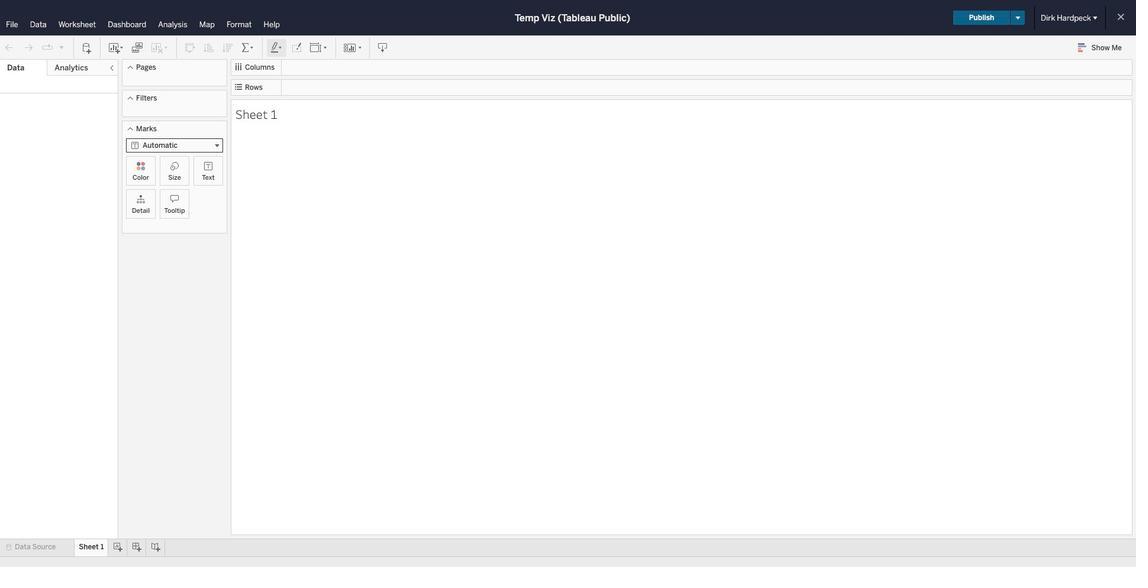 Task type: locate. For each thing, give the bounding box(es) containing it.
highlight image
[[270, 42, 284, 54]]

swap rows and columns image
[[184, 42, 196, 54]]

new worksheet image
[[108, 42, 124, 54]]



Task type: describe. For each thing, give the bounding box(es) containing it.
sort descending image
[[222, 42, 234, 54]]

sort ascending image
[[203, 42, 215, 54]]

new data source image
[[81, 42, 93, 54]]

show/hide cards image
[[343, 42, 362, 54]]

format workbook image
[[291, 42, 302, 54]]

duplicate image
[[131, 42, 143, 54]]

download image
[[377, 42, 389, 54]]

clear sheet image
[[150, 42, 169, 54]]

replay animation image
[[58, 44, 65, 51]]

undo image
[[4, 42, 15, 54]]

collapse image
[[108, 65, 115, 72]]

replay animation image
[[41, 42, 53, 54]]

totals image
[[241, 42, 255, 54]]

fit image
[[310, 42, 329, 54]]

redo image
[[22, 42, 34, 54]]



Task type: vqa. For each thing, say whether or not it's contained in the screenshot.
Tableau Public Blog heading
no



